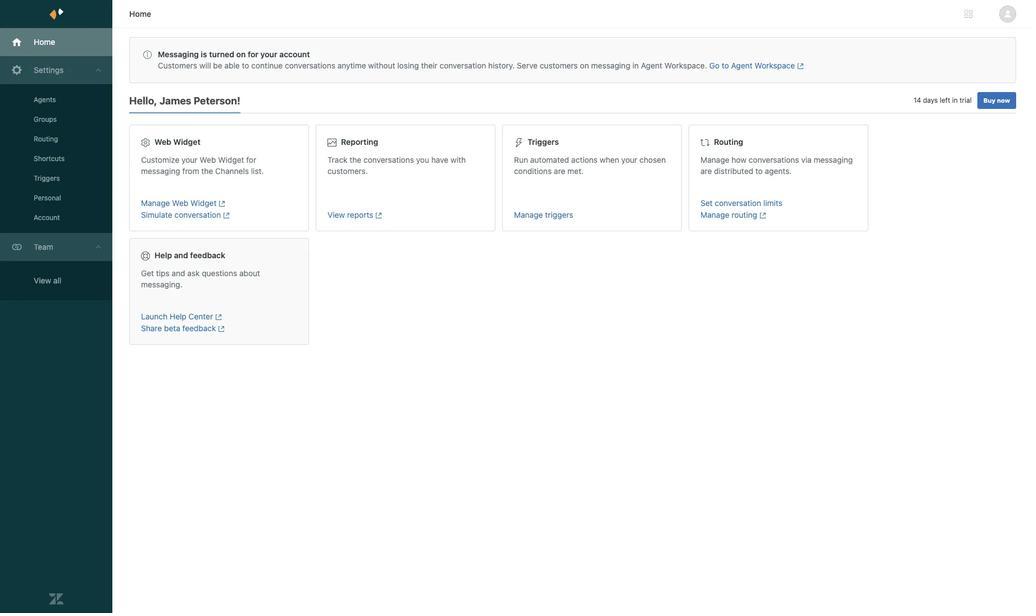 Task type: locate. For each thing, give the bounding box(es) containing it.
1 vertical spatial messaging
[[814, 155, 853, 165]]

1 horizontal spatial messaging
[[592, 61, 631, 70]]

0 vertical spatial triggers
[[528, 137, 559, 147]]

messaging right customers
[[592, 61, 631, 70]]

1 vertical spatial web
[[200, 155, 216, 165]]

1 vertical spatial for
[[246, 155, 256, 165]]

0 vertical spatial for
[[248, 49, 259, 59]]

1 horizontal spatial routing
[[714, 137, 744, 147]]

1 vertical spatial the
[[201, 166, 213, 176]]

conversation down manage web widget
[[175, 210, 221, 220]]

triggers
[[528, 137, 559, 147], [34, 174, 60, 183]]

conversations left you
[[364, 155, 414, 165]]

feedback
[[190, 251, 225, 260], [182, 324, 216, 333]]

2 vertical spatial messaging
[[141, 166, 180, 176]]

web up simulate conversation
[[172, 198, 188, 208]]

is
[[201, 49, 207, 59]]

1 vertical spatial widget
[[218, 155, 244, 165]]

0 vertical spatial web
[[155, 137, 171, 147]]

0 horizontal spatial are
[[554, 166, 566, 176]]

go to agent workspace
[[710, 61, 796, 70]]

0 horizontal spatial view
[[34, 276, 51, 286]]

conversation
[[440, 61, 486, 70], [715, 198, 762, 208], [175, 210, 221, 220]]

1 horizontal spatial home
[[129, 9, 151, 19]]

1 horizontal spatial web
[[172, 198, 188, 208]]

conditions
[[514, 166, 552, 176]]

0 vertical spatial widget
[[173, 137, 201, 147]]

are
[[554, 166, 566, 176], [701, 166, 712, 176]]

hello, james peterson!
[[129, 95, 241, 107]]

on right customers
[[580, 61, 589, 70]]

manage web widget link
[[141, 198, 297, 208]]

0 horizontal spatial triggers
[[34, 174, 60, 183]]

view for view reports
[[328, 210, 345, 220]]

how
[[732, 155, 747, 165]]

2 horizontal spatial web
[[200, 155, 216, 165]]

1 vertical spatial feedback
[[182, 324, 216, 333]]

1 horizontal spatial to
[[722, 61, 729, 70]]

0 horizontal spatial to
[[242, 61, 249, 70]]

messaging
[[592, 61, 631, 70], [814, 155, 853, 165], [141, 166, 180, 176]]

view left the reports
[[328, 210, 345, 220]]

2 horizontal spatial messaging
[[814, 155, 853, 165]]

manage
[[701, 155, 730, 165], [141, 198, 170, 208], [514, 210, 543, 220], [701, 210, 730, 220]]

help up tips
[[155, 251, 172, 260]]

2 are from the left
[[701, 166, 712, 176]]

conversations
[[285, 61, 336, 70], [364, 155, 414, 165], [749, 155, 800, 165]]

customers will be able to continue conversations anytime without losing their conversation history. serve customers on messaging in agent workspace.
[[158, 61, 710, 70]]

2 horizontal spatial to
[[756, 166, 763, 176]]

conversation right the their
[[440, 61, 486, 70]]

for up list.
[[246, 155, 256, 165]]

1 horizontal spatial view
[[328, 210, 345, 220]]

conversations inside track the conversations you have with customers.
[[364, 155, 414, 165]]

manage for manage triggers
[[514, 210, 543, 220]]

widget
[[173, 137, 201, 147], [218, 155, 244, 165], [191, 198, 217, 208]]

to right go
[[722, 61, 729, 70]]

without
[[368, 61, 395, 70]]

2 vertical spatial conversation
[[175, 210, 221, 220]]

0 vertical spatial the
[[350, 155, 362, 165]]

for
[[248, 49, 259, 59], [246, 155, 256, 165]]

the up customers.
[[350, 155, 362, 165]]

manage routing link
[[701, 210, 857, 220]]

in right left
[[953, 96, 958, 105]]

trial
[[960, 96, 972, 105]]

conversations up agents.
[[749, 155, 800, 165]]

your right the when on the top right of page
[[622, 155, 638, 165]]

widget up "channels"
[[218, 155, 244, 165]]

agents.
[[765, 166, 792, 176]]

beta
[[164, 324, 180, 333]]

and left ask
[[172, 269, 185, 278]]

0 horizontal spatial conversation
[[175, 210, 221, 220]]

your inside run automated actions when your chosen conditions are met.
[[622, 155, 638, 165]]

on up able
[[236, 49, 246, 59]]

hello,
[[129, 95, 157, 107]]

web up customize
[[155, 137, 171, 147]]

in
[[633, 61, 639, 70], [953, 96, 958, 105]]

your up 'continue'
[[261, 49, 278, 59]]

left
[[940, 96, 951, 105]]

manage down set
[[701, 210, 730, 220]]

1 horizontal spatial agent
[[732, 61, 753, 70]]

feedback down center
[[182, 324, 216, 333]]

2 horizontal spatial your
[[622, 155, 638, 165]]

are inside manage how conversations via messaging are distributed to agents.
[[701, 166, 712, 176]]

widget up customize your web widget for messaging from the channels list.
[[173, 137, 201, 147]]

feedback for share beta feedback
[[182, 324, 216, 333]]

web up "channels"
[[200, 155, 216, 165]]

help up the share beta feedback
[[170, 312, 187, 322]]

be
[[213, 61, 222, 70]]

serve
[[517, 61, 538, 70]]

1 vertical spatial home
[[34, 37, 55, 47]]

customers
[[158, 61, 197, 70]]

0 vertical spatial messaging
[[592, 61, 631, 70]]

on
[[236, 49, 246, 59], [580, 61, 589, 70]]

1 vertical spatial in
[[953, 96, 958, 105]]

view
[[328, 210, 345, 220], [34, 276, 51, 286]]

account
[[280, 49, 310, 59]]

messaging down customize
[[141, 166, 180, 176]]

set conversation limits link
[[701, 198, 857, 208]]

1 vertical spatial conversation
[[715, 198, 762, 208]]

customize
[[141, 155, 180, 165]]

1 vertical spatial and
[[172, 269, 185, 278]]

help
[[155, 251, 172, 260], [170, 312, 187, 322]]

2 vertical spatial widget
[[191, 198, 217, 208]]

1 vertical spatial view
[[34, 276, 51, 286]]

launch help center
[[141, 312, 213, 322]]

2 horizontal spatial conversations
[[749, 155, 800, 165]]

the right from
[[201, 166, 213, 176]]

for up 'continue'
[[248, 49, 259, 59]]

view for view all
[[34, 276, 51, 286]]

when
[[600, 155, 620, 165]]

feedback up questions
[[190, 251, 225, 260]]

0 horizontal spatial conversations
[[285, 61, 336, 70]]

to left agents.
[[756, 166, 763, 176]]

triggers up automated
[[528, 137, 559, 147]]

and up ask
[[174, 251, 188, 260]]

1 horizontal spatial the
[[350, 155, 362, 165]]

0 horizontal spatial on
[[236, 49, 246, 59]]

to inside manage how conversations via messaging are distributed to agents.
[[756, 166, 763, 176]]

1 horizontal spatial on
[[580, 61, 589, 70]]

2 vertical spatial web
[[172, 198, 188, 208]]

messaging is turned on for your account
[[158, 49, 310, 59]]

questions
[[202, 269, 237, 278]]

0 vertical spatial view
[[328, 210, 345, 220]]

web widget
[[155, 137, 201, 147]]

able
[[225, 61, 240, 70]]

1 agent from the left
[[641, 61, 663, 70]]

workspace.
[[665, 61, 708, 70]]

and inside get tips and ask questions about messaging.
[[172, 269, 185, 278]]

go
[[710, 61, 720, 70]]

widget up 'simulate conversation' link
[[191, 198, 217, 208]]

1 vertical spatial on
[[580, 61, 589, 70]]

routing
[[732, 210, 758, 220]]

for for widget
[[246, 155, 256, 165]]

in left workspace.
[[633, 61, 639, 70]]

messaging right the via
[[814, 155, 853, 165]]

view all
[[34, 276, 61, 286]]

1 vertical spatial triggers
[[34, 174, 60, 183]]

chosen
[[640, 155, 666, 165]]

automated
[[531, 155, 569, 165]]

0 vertical spatial feedback
[[190, 251, 225, 260]]

conversations down account
[[285, 61, 336, 70]]

now
[[998, 97, 1011, 104]]

routing down groups
[[34, 135, 58, 143]]

view left the all
[[34, 276, 51, 286]]

your
[[261, 49, 278, 59], [182, 155, 198, 165], [622, 155, 638, 165]]

agent left workspace.
[[641, 61, 663, 70]]

manage left triggers
[[514, 210, 543, 220]]

account
[[34, 214, 60, 222]]

0 horizontal spatial agent
[[641, 61, 663, 70]]

routing up how
[[714, 137, 744, 147]]

0 vertical spatial in
[[633, 61, 639, 70]]

1 horizontal spatial triggers
[[528, 137, 559, 147]]

manage up "simulate"
[[141, 198, 170, 208]]

for inside customize your web widget for messaging from the channels list.
[[246, 155, 256, 165]]

triggers up personal
[[34, 174, 60, 183]]

2 horizontal spatial conversation
[[715, 198, 762, 208]]

conversation for simulate conversation
[[175, 210, 221, 220]]

your up from
[[182, 155, 198, 165]]

conversation up the "routing"
[[715, 198, 762, 208]]

with
[[451, 155, 466, 165]]

manage up distributed
[[701, 155, 730, 165]]

1 horizontal spatial conversations
[[364, 155, 414, 165]]

0 horizontal spatial the
[[201, 166, 213, 176]]

will
[[199, 61, 211, 70]]

agents
[[34, 96, 56, 104]]

reporting
[[341, 137, 378, 147]]

0 horizontal spatial messaging
[[141, 166, 180, 176]]

run
[[514, 155, 528, 165]]

0 horizontal spatial your
[[182, 155, 198, 165]]

web
[[155, 137, 171, 147], [200, 155, 216, 165], [172, 198, 188, 208]]

0 horizontal spatial home
[[34, 37, 55, 47]]

manage inside manage how conversations via messaging are distributed to agents.
[[701, 155, 730, 165]]

conversations inside manage how conversations via messaging are distributed to agents.
[[749, 155, 800, 165]]

days
[[924, 96, 939, 105]]

the
[[350, 155, 362, 165], [201, 166, 213, 176]]

conversation for set conversation limits
[[715, 198, 762, 208]]

messaging inside manage how conversations via messaging are distributed to agents.
[[814, 155, 853, 165]]

are left distributed
[[701, 166, 712, 176]]

agent right go
[[732, 61, 753, 70]]

groups
[[34, 115, 57, 124]]

1 are from the left
[[554, 166, 566, 176]]

and
[[174, 251, 188, 260], [172, 269, 185, 278]]

0 vertical spatial conversation
[[440, 61, 486, 70]]

1 horizontal spatial are
[[701, 166, 712, 176]]

are down automated
[[554, 166, 566, 176]]

to right able
[[242, 61, 249, 70]]



Task type: describe. For each thing, give the bounding box(es) containing it.
reports
[[347, 210, 374, 220]]

turned
[[209, 49, 234, 59]]

anytime
[[338, 61, 366, 70]]

all
[[53, 276, 61, 286]]

list.
[[251, 166, 264, 176]]

help and feedback
[[155, 251, 225, 260]]

launch
[[141, 312, 168, 322]]

met.
[[568, 166, 584, 176]]

personal
[[34, 194, 61, 202]]

distributed
[[715, 166, 754, 176]]

ask
[[187, 269, 200, 278]]

simulate conversation
[[141, 210, 221, 220]]

buy now button
[[978, 92, 1017, 109]]

view reports
[[328, 210, 374, 220]]

feedback for help and feedback
[[190, 251, 225, 260]]

manage for manage how conversations via messaging are distributed to agents.
[[701, 155, 730, 165]]

buy
[[984, 97, 996, 104]]

messaging.
[[141, 280, 183, 289]]

14 days left in trial
[[914, 96, 972, 105]]

manage triggers
[[514, 210, 574, 220]]

0 horizontal spatial routing
[[34, 135, 58, 143]]

team
[[34, 242, 53, 252]]

0 horizontal spatial web
[[155, 137, 171, 147]]

triggers
[[545, 210, 574, 220]]

share beta feedback
[[141, 324, 216, 333]]

manage routing
[[701, 210, 758, 220]]

set conversation limits
[[701, 198, 783, 208]]

are inside run automated actions when your chosen conditions are met.
[[554, 166, 566, 176]]

web inside customize your web widget for messaging from the channels list.
[[200, 155, 216, 165]]

run automated actions when your chosen conditions are met.
[[514, 155, 666, 176]]

have
[[432, 155, 449, 165]]

go to agent workspace link
[[710, 61, 804, 70]]

manage for manage web widget
[[141, 198, 170, 208]]

settings
[[34, 65, 64, 75]]

1 horizontal spatial your
[[261, 49, 278, 59]]

track the conversations you have with customers.
[[328, 155, 466, 176]]

2 agent from the left
[[732, 61, 753, 70]]

conversations for manage how conversations via messaging are distributed to agents.
[[749, 155, 800, 165]]

zendesk products image
[[965, 10, 973, 18]]

0 vertical spatial on
[[236, 49, 246, 59]]

1 horizontal spatial conversation
[[440, 61, 486, 70]]

you
[[416, 155, 429, 165]]

buy now
[[984, 97, 1011, 104]]

share beta feedback link
[[141, 324, 297, 333]]

messaging inside customize your web widget for messaging from the channels list.
[[141, 166, 180, 176]]

0 vertical spatial home
[[129, 9, 151, 19]]

james
[[160, 95, 191, 107]]

shortcuts
[[34, 155, 65, 163]]

1 vertical spatial help
[[170, 312, 187, 322]]

losing
[[398, 61, 419, 70]]

via
[[802, 155, 812, 165]]

1 horizontal spatial in
[[953, 96, 958, 105]]

the inside customize your web widget for messaging from the channels list.
[[201, 166, 213, 176]]

customers
[[540, 61, 578, 70]]

customers.
[[328, 166, 368, 176]]

tips
[[156, 269, 170, 278]]

14
[[914, 96, 922, 105]]

from
[[182, 166, 199, 176]]

the inside track the conversations you have with customers.
[[350, 155, 362, 165]]

channels
[[215, 166, 249, 176]]

share
[[141, 324, 162, 333]]

limits
[[764, 198, 783, 208]]

manage for manage routing
[[701, 210, 730, 220]]

get tips and ask questions about messaging.
[[141, 269, 260, 289]]

0 vertical spatial help
[[155, 251, 172, 260]]

for for on
[[248, 49, 259, 59]]

about
[[239, 269, 260, 278]]

0 vertical spatial and
[[174, 251, 188, 260]]

workspace
[[755, 61, 796, 70]]

manage triggers link
[[514, 210, 671, 220]]

simulate conversation link
[[141, 210, 297, 220]]

conversations for track the conversations you have with customers.
[[364, 155, 414, 165]]

messaging
[[158, 49, 199, 59]]

customize your web widget for messaging from the channels list.
[[141, 155, 264, 176]]

center
[[189, 312, 213, 322]]

set
[[701, 198, 713, 208]]

track
[[328, 155, 348, 165]]

view reports link
[[328, 210, 484, 220]]

0 horizontal spatial in
[[633, 61, 639, 70]]

get
[[141, 269, 154, 278]]

manage how conversations via messaging are distributed to agents.
[[701, 155, 853, 176]]

your inside customize your web widget for messaging from the channels list.
[[182, 155, 198, 165]]

launch help center link
[[141, 312, 297, 322]]

simulate
[[141, 210, 172, 220]]

their
[[421, 61, 438, 70]]

manage web widget
[[141, 198, 217, 208]]

peterson!
[[194, 95, 241, 107]]

continue
[[251, 61, 283, 70]]

widget inside customize your web widget for messaging from the channels list.
[[218, 155, 244, 165]]



Task type: vqa. For each thing, say whether or not it's contained in the screenshot.
Manage how conversations via messaging are distributed to agents. Manage
yes



